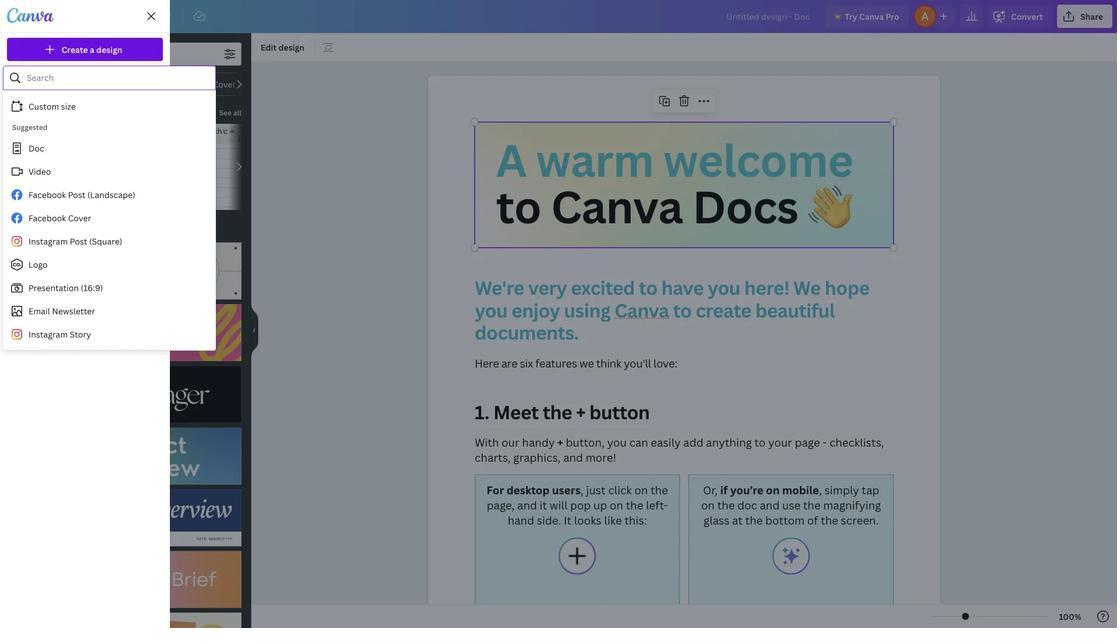 Task type: vqa. For each thing, say whether or not it's contained in the screenshot.
"EMAIL NEWSLETTER"
yes



Task type: locate. For each thing, give the bounding box(es) containing it.
see all
[[219, 108, 242, 118]]

design down results
[[69, 244, 96, 255]]

None text field
[[428, 76, 941, 629]]

canva
[[860, 11, 884, 22], [551, 176, 683, 237], [615, 298, 669, 323]]

you left can at the bottom right
[[608, 435, 627, 450]]

uploads button
[[0, 159, 42, 201]]

2 facebook from the top
[[29, 213, 66, 224]]

the
[[543, 400, 572, 425]]

creative brief doc in black and white grey editorial style image
[[194, 124, 260, 210]]

instagram inside 'link'
[[29, 236, 68, 247]]

1 horizontal spatial doc
[[51, 107, 67, 118]]

0 horizontal spatial doc
[[29, 143, 44, 154]]

you
[[80, 132, 95, 143], [708, 275, 741, 301], [475, 298, 508, 323], [608, 435, 627, 450]]

to canva docs 👋
[[496, 176, 852, 237]]

create a design
[[62, 44, 122, 55]]

0 vertical spatial design
[[69, 188, 96, 199]]

1 untitled from the top
[[35, 188, 67, 199]]

cover letter
[[213, 79, 260, 90]]

untitled design list
[[7, 154, 163, 206], [7, 210, 163, 262]]

design
[[279, 42, 305, 53], [96, 44, 122, 55]]

apps
[[14, 267, 28, 274]]

0 vertical spatial untitled design
[[35, 188, 96, 199]]

doc inside button
[[51, 107, 67, 118]]

brand button
[[0, 117, 42, 159]]

Design title text field
[[717, 5, 821, 28]]

all down uploads on the top of the page
[[14, 218, 23, 227]]

can
[[630, 435, 648, 450]]

1 instagram from the top
[[29, 236, 68, 247]]

0 vertical spatial untitled design list
[[7, 154, 163, 206]]

design right edit
[[279, 42, 305, 53]]

page
[[795, 435, 820, 450]]

1 vertical spatial untitled design
[[35, 244, 96, 255]]

projects button
[[0, 201, 42, 243]]

1 vertical spatial post
[[70, 236, 87, 247]]

untitled up logo
[[35, 244, 67, 255]]

instagram up logo
[[29, 236, 68, 247]]

edit design button
[[256, 38, 309, 56]]

design right a
[[96, 44, 122, 55]]

recent
[[14, 162, 38, 171]]

instagram post (square)
[[29, 236, 122, 247]]

+ right handy
[[558, 435, 563, 450]]

1 vertical spatial facebook
[[29, 213, 66, 224]]

0 vertical spatial instagram
[[29, 236, 68, 247]]

you right with
[[80, 132, 95, 143]]

instagram for instagram story
[[29, 329, 68, 340]]

you inside button
[[80, 132, 95, 143]]

1 vertical spatial canva
[[551, 176, 683, 237]]

0 horizontal spatial +
[[558, 435, 563, 450]]

0 vertical spatial +
[[576, 400, 586, 425]]

six
[[520, 356, 533, 371]]

untitled for recent
[[35, 188, 67, 199]]

cover inside 'link'
[[68, 213, 91, 224]]

untitled design up facebook cover
[[35, 188, 96, 199]]

0 horizontal spatial cover
[[68, 213, 91, 224]]

1 vertical spatial design
[[69, 244, 96, 255]]

0 vertical spatial home
[[47, 11, 70, 22]]

0 vertical spatial home link
[[37, 5, 80, 28]]

canva for docs
[[551, 176, 683, 237]]

1 vertical spatial doc
[[29, 143, 44, 154]]

1 horizontal spatial design
[[279, 42, 305, 53]]

custom size
[[29, 101, 76, 112]]

0 vertical spatial facebook
[[29, 189, 66, 201]]

1 vertical spatial home link
[[7, 70, 163, 94]]

untitled design down all results
[[35, 244, 96, 255]]

1 vertical spatial untitled
[[35, 244, 67, 255]]

facebook inside 'link'
[[29, 213, 66, 224]]

1 horizontal spatial cover
[[213, 79, 236, 90]]

facebook for facebook cover
[[29, 213, 66, 224]]

home inside 'main' menu bar
[[47, 11, 70, 22]]

email
[[29, 306, 50, 317]]

1. meet the + button
[[475, 400, 650, 425]]

design down video link
[[69, 188, 96, 199]]

all
[[14, 218, 23, 227], [51, 226, 62, 237]]

untitled design
[[35, 188, 96, 199], [35, 244, 96, 255]]

we
[[794, 275, 821, 301]]

list containing home
[[7, 70, 163, 150]]

post up facebook cover
[[68, 189, 86, 201]]

none text field containing a warm welcome
[[428, 76, 941, 629]]

1 untitled design button from the top
[[7, 181, 163, 206]]

home up create
[[47, 11, 70, 22]]

edit
[[261, 42, 277, 53]]

email newsletter
[[29, 306, 95, 317]]

1 vertical spatial untitled design list
[[7, 210, 163, 262]]

button,
[[566, 435, 605, 450]]

1 untitled design from the top
[[35, 188, 96, 199]]

docs
[[693, 176, 798, 237]]

1 vertical spatial home
[[31, 77, 55, 88]]

0 vertical spatial untitled design button
[[7, 181, 163, 206]]

cover letter button
[[205, 73, 267, 96]]

facebook up all results
[[29, 213, 66, 224]]

design
[[69, 188, 96, 199], [69, 244, 96, 255]]

add
[[684, 435, 704, 450]]

1 facebook from the top
[[29, 189, 66, 201]]

main menu bar
[[0, 0, 1118, 33]]

instagram down email
[[29, 329, 68, 340]]

event/business proposal professional docs banner in beige dark brown warm classic style image
[[51, 243, 242, 300]]

0 vertical spatial canva
[[860, 11, 884, 22]]

and
[[564, 450, 583, 465]]

research brief doc in orange teal pink soft pastels style image
[[122, 124, 189, 210]]

facebook for facebook post (landscape)
[[29, 189, 66, 201]]

cover left letter
[[213, 79, 236, 90]]

untitled design button
[[7, 181, 163, 206], [7, 237, 163, 262]]

story
[[70, 329, 91, 340]]

custom
[[29, 101, 59, 112]]

home link up create
[[37, 5, 80, 28]]

green button
[[101, 73, 140, 96]]

custom size button
[[3, 95, 211, 118]]

edit design
[[261, 42, 305, 53]]

hide image
[[251, 303, 258, 359]]

0 vertical spatial cover
[[213, 79, 236, 90]]

doc templates button
[[50, 101, 110, 124]]

0 horizontal spatial design
[[96, 44, 122, 55]]

design for all
[[69, 244, 96, 255]]

one
[[153, 79, 169, 90]]

elements
[[8, 99, 34, 107]]

home up custom
[[31, 77, 55, 88]]

facebook down video
[[29, 189, 66, 201]]

project overview/one-pager professional docs banner in pink dark blue yellow playful abstract style image
[[51, 304, 242, 362]]

favorite things questionnaire docs banner in blue orange green playful style image
[[51, 613, 242, 629]]

facebook
[[29, 189, 66, 201], [29, 213, 66, 224]]

all for all results
[[51, 226, 62, 237]]

1 horizontal spatial +
[[576, 400, 586, 425]]

presentation
[[29, 283, 79, 294]]

cover up results
[[68, 213, 91, 224]]

1 vertical spatial instagram
[[29, 329, 68, 340]]

(16:9)
[[81, 283, 103, 294]]

2 instagram from the top
[[29, 329, 68, 340]]

+ right the "the"
[[576, 400, 586, 425]]

you inside button, you can easily add anything to your page - checklists, charts, graphics, and more!
[[608, 435, 627, 450]]

1 vertical spatial cover
[[68, 213, 91, 224]]

0 vertical spatial doc
[[51, 107, 67, 118]]

+ for the
[[576, 400, 586, 425]]

templates
[[6, 57, 36, 65]]

with
[[61, 132, 78, 143]]

you right have
[[708, 275, 741, 301]]

list
[[7, 70, 163, 150]]

1 untitled design list from the top
[[7, 154, 163, 206]]

untitled down video
[[35, 188, 67, 199]]

untitled design for recent
[[35, 188, 96, 199]]

facebook cover link
[[3, 207, 211, 230]]

instagram post (square) link
[[3, 230, 211, 253]]

instagram story
[[29, 329, 91, 340]]

1 vertical spatial untitled design button
[[7, 237, 163, 262]]

instagram
[[29, 236, 68, 247], [29, 329, 68, 340]]

home link inside 'main' menu bar
[[37, 5, 80, 28]]

canva inside we're very excited to have you here! we hope you enjoy using canva to create beautiful documents.
[[615, 298, 669, 323]]

2 untitled from the top
[[35, 244, 67, 255]]

post left (square)
[[70, 236, 87, 247]]

2 design from the top
[[69, 244, 96, 255]]

cover
[[213, 79, 236, 90], [68, 213, 91, 224]]

all down facebook cover
[[51, 226, 62, 237]]

1 vertical spatial +
[[558, 435, 563, 450]]

post inside facebook post (landscape) link
[[68, 189, 86, 201]]

facebook post (landscape)
[[29, 189, 135, 201]]

1 design from the top
[[69, 188, 96, 199]]

instagram story link
[[3, 323, 211, 346]]

home
[[47, 11, 70, 22], [31, 77, 55, 88]]

0 vertical spatial untitled
[[35, 188, 67, 199]]

canva inside button
[[860, 11, 884, 22]]

create
[[696, 298, 752, 323]]

your projects
[[31, 104, 84, 116]]

project overview/one-pager professional docs banner in blue white traditional corporate style image
[[51, 490, 242, 547]]

project overview/one-pager professional docs banner in black white sleek monochrome style image
[[51, 366, 242, 423]]

post inside the instagram post (square) 'link'
[[70, 236, 87, 247]]

we're very excited to have you here! we hope you enjoy using canva to create beautiful documents.
[[475, 275, 874, 345]]

0 horizontal spatial all
[[14, 218, 23, 227]]

2 vertical spatial canva
[[615, 298, 669, 323]]

Search Doc templates search field
[[75, 43, 218, 65]]

here
[[475, 356, 499, 371]]

0 vertical spatial post
[[68, 189, 86, 201]]

documents.
[[475, 320, 579, 345]]

home link up your projects button
[[7, 70, 163, 94]]

see all button
[[218, 101, 243, 124]]

1 horizontal spatial all
[[51, 226, 62, 237]]

2 untitled design from the top
[[35, 244, 96, 255]]

post for instagram
[[70, 236, 87, 247]]

2 untitled design button from the top
[[7, 237, 163, 262]]



Task type: describe. For each thing, give the bounding box(es) containing it.
with
[[475, 435, 499, 450]]

side panel tab list
[[0, 33, 42, 285]]

warm
[[536, 130, 654, 190]]

brand
[[12, 141, 30, 149]]

logo link
[[3, 253, 211, 276]]

hope
[[825, 275, 870, 301]]

untitled design for all
[[35, 244, 96, 255]]

one pager button
[[145, 73, 200, 96]]

convert
[[1012, 11, 1044, 22]]

shared with you
[[31, 132, 95, 143]]

projects
[[9, 225, 33, 233]]

+ for handy
[[558, 435, 563, 450]]

email newsletter link
[[3, 300, 211, 323]]

doc for doc
[[29, 143, 44, 154]]

instagram for instagram post (square)
[[29, 236, 68, 247]]

templates
[[69, 107, 109, 118]]

(square)
[[89, 236, 122, 247]]

presentation (16:9) link
[[3, 276, 211, 300]]

think
[[596, 356, 622, 371]]

pro
[[886, 11, 900, 22]]

presentation (16:9)
[[29, 283, 103, 294]]

research brief docs banner in orange teal pink soft pastels style image
[[51, 551, 242, 609]]

projects
[[51, 104, 84, 116]]

welcome
[[664, 130, 853, 190]]

planner button
[[51, 73, 97, 96]]

beautiful
[[756, 298, 835, 323]]

using
[[564, 298, 611, 323]]

are
[[502, 356, 518, 371]]

you left enjoy
[[475, 298, 508, 323]]

features
[[536, 356, 577, 371]]

all
[[233, 108, 242, 118]]

video link
[[3, 160, 211, 183]]

we
[[580, 356, 594, 371]]

anything
[[706, 435, 752, 450]]

we're
[[475, 275, 524, 301]]

our
[[502, 435, 520, 450]]

untitled design button for recent
[[7, 181, 163, 206]]

meet
[[494, 400, 539, 425]]

green
[[109, 79, 133, 90]]

one pager doc in black and white blue light blue classic professional style image
[[51, 124, 118, 210]]

try canva pro button
[[825, 5, 909, 28]]

shared
[[31, 132, 59, 143]]

design for recent
[[69, 188, 96, 199]]

love:
[[654, 356, 678, 371]]

doc templates
[[51, 107, 109, 118]]

design inside button
[[279, 42, 305, 53]]

here are six features we think you'll love:
[[475, 356, 678, 371]]

untitled for all
[[35, 244, 67, 255]]

try
[[845, 11, 858, 22]]

one pager
[[153, 79, 193, 90]]

uploads
[[9, 183, 33, 191]]

untitled design button for all
[[7, 237, 163, 262]]

letter
[[238, 79, 260, 90]]

with our handy +
[[475, 435, 563, 450]]

easily
[[651, 435, 681, 450]]

suggested
[[12, 123, 48, 132]]

your
[[769, 435, 793, 450]]

doc for doc templates
[[51, 107, 67, 118]]

to inside button, you can easily add anything to your page - checklists, charts, graphics, and more!
[[755, 435, 766, 450]]

charts,
[[475, 450, 511, 465]]

try canva pro
[[845, 11, 900, 22]]

canva for pro
[[860, 11, 884, 22]]

design inside dropdown button
[[96, 44, 122, 55]]

post for facebook
[[68, 189, 86, 201]]

1.
[[475, 400, 490, 425]]

create a design button
[[7, 38, 163, 61]]

newsletter
[[52, 306, 95, 317]]

-
[[823, 435, 827, 450]]

all for all
[[14, 218, 23, 227]]

project overview docs banner in light green blue vibrant professional style image
[[51, 428, 242, 485]]

create
[[62, 44, 88, 55]]

more!
[[586, 450, 617, 465]]

you'll
[[624, 356, 651, 371]]

Search search field
[[27, 67, 208, 89]]

apps button
[[0, 243, 42, 285]]

see
[[219, 108, 232, 118]]

handy
[[522, 435, 555, 450]]

all results
[[51, 226, 91, 237]]

doc link
[[3, 137, 211, 160]]

enjoy
[[512, 298, 560, 323]]

cover inside button
[[213, 79, 236, 90]]

elements button
[[0, 75, 42, 117]]

here!
[[745, 275, 790, 301]]

home inside list
[[31, 77, 55, 88]]

logo
[[29, 259, 48, 270]]

templates button
[[0, 33, 42, 75]]

2 untitled design list from the top
[[7, 210, 163, 262]]

planner
[[59, 79, 89, 90]]

have
[[662, 275, 704, 301]]

button, you can easily add anything to your page - checklists, charts, graphics, and more!
[[475, 435, 887, 465]]

your
[[31, 104, 49, 116]]

👋
[[808, 176, 852, 237]]

results
[[64, 226, 91, 237]]

excited
[[571, 275, 635, 301]]

your projects button
[[7, 98, 163, 122]]

checklists,
[[830, 435, 884, 450]]

shared with you button
[[7, 126, 163, 150]]



